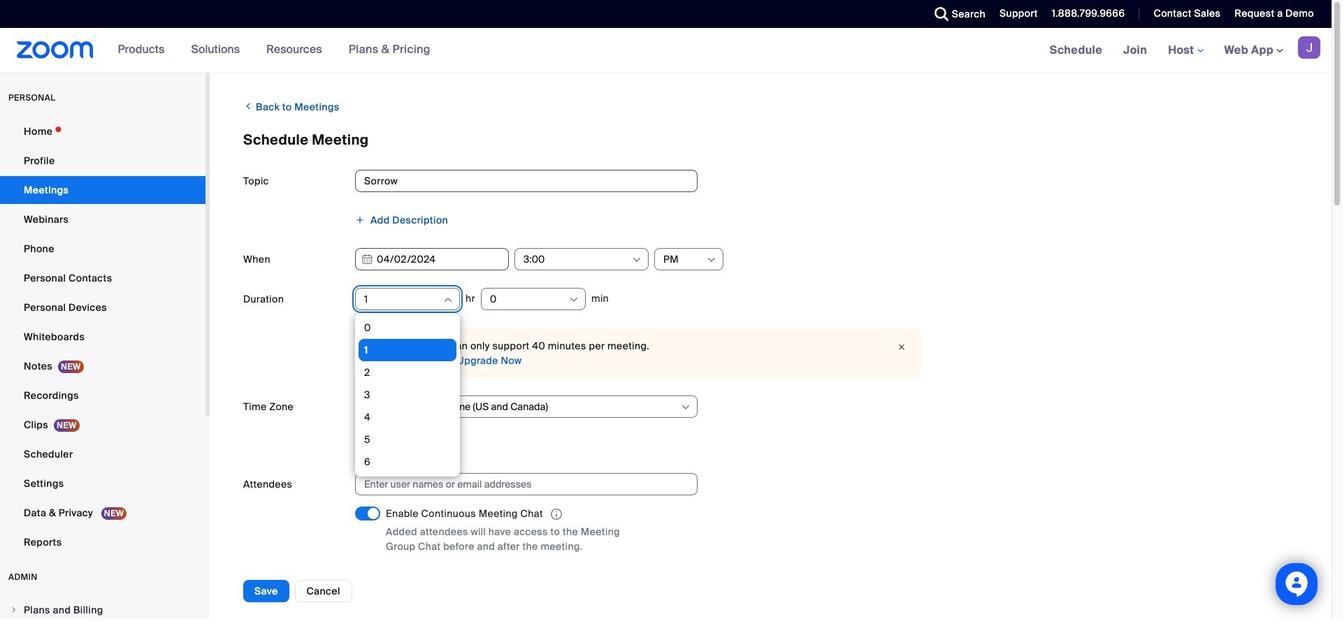 Task type: locate. For each thing, give the bounding box(es) containing it.
select time zone text field
[[364, 396, 680, 417]]

banner
[[0, 28, 1332, 73]]

show options image
[[631, 255, 643, 266], [706, 255, 717, 266], [568, 294, 580, 306], [680, 402, 692, 413]]

list box
[[359, 317, 457, 620]]

menu item
[[0, 597, 206, 620]]

option group
[[355, 572, 1299, 595]]

personal menu menu
[[0, 117, 206, 558]]

Persistent Chat, enter email address,Enter user names or email addresses text field
[[364, 474, 676, 495]]

application
[[386, 507, 652, 523]]

choose date text field
[[355, 248, 509, 271]]



Task type: describe. For each thing, give the bounding box(es) containing it.
product information navigation
[[107, 28, 441, 73]]

add image
[[355, 215, 365, 225]]

hide options image
[[443, 294, 454, 306]]

profile picture image
[[1299, 36, 1321, 59]]

right image
[[10, 606, 18, 615]]

My Meeting text field
[[355, 170, 698, 192]]

learn more about enable continuous meeting chat image
[[547, 509, 566, 521]]

select start time text field
[[524, 249, 631, 270]]

left image
[[243, 99, 253, 113]]

close image
[[894, 341, 910, 355]]

meetings navigation
[[1040, 28, 1332, 73]]

zoom logo image
[[17, 41, 93, 59]]



Task type: vqa. For each thing, say whether or not it's contained in the screenshot.
the middle Show options icon
yes



